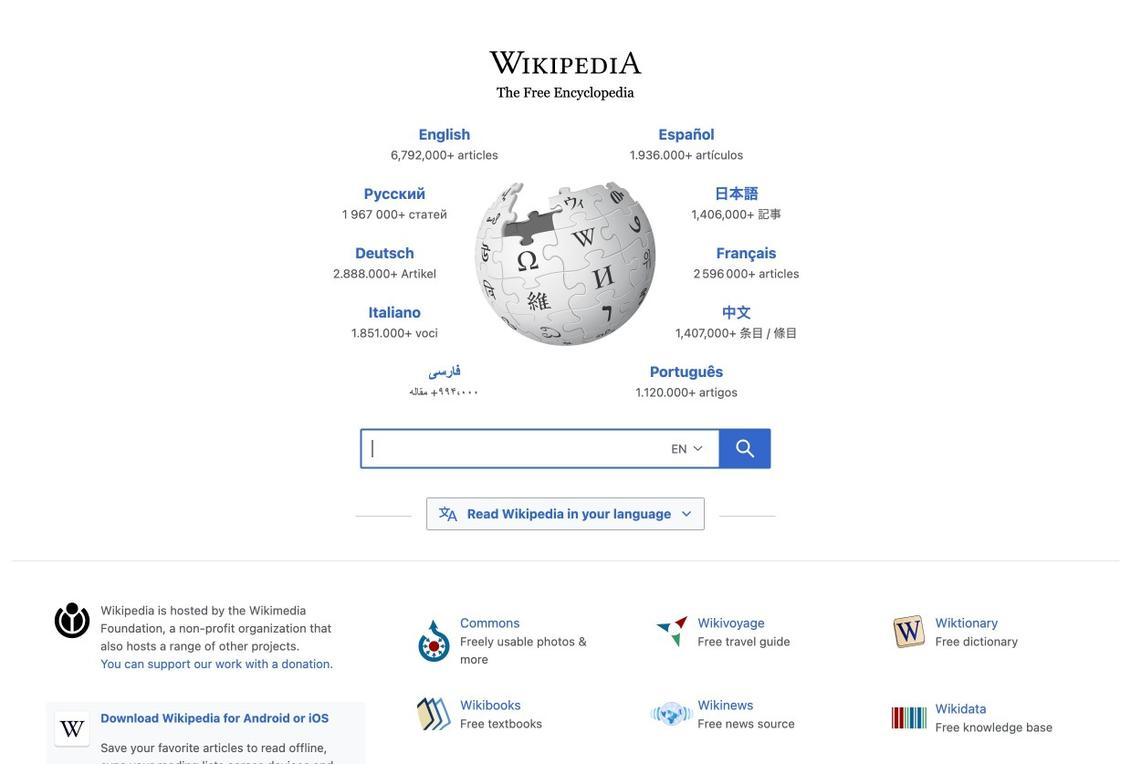 Task type: describe. For each thing, give the bounding box(es) containing it.
other projects element
[[400, 602, 1120, 765]]



Task type: locate. For each thing, give the bounding box(es) containing it.
None search field
[[360, 429, 720, 469]]

top languages element
[[314, 123, 818, 420]]

None search field
[[319, 424, 813, 480]]



